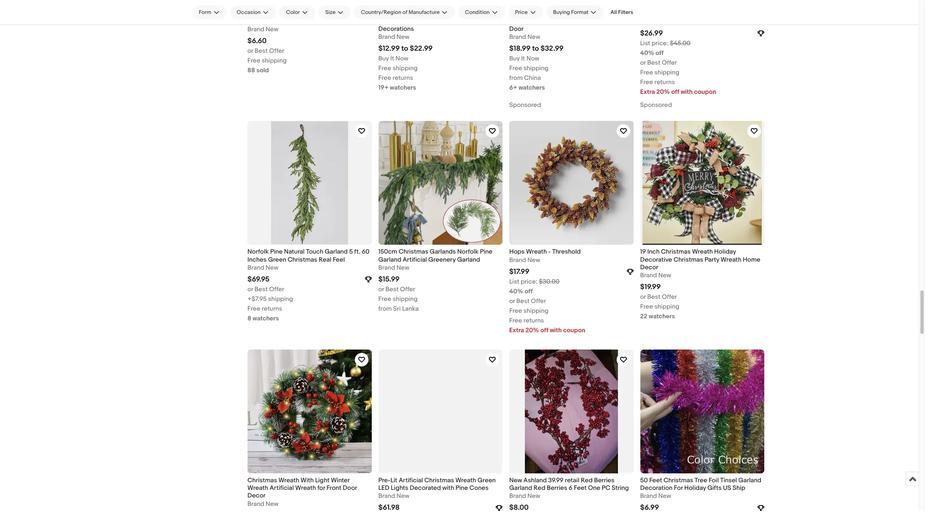 Task type: describe. For each thing, give the bounding box(es) containing it.
christmas wreath with light winter wreath artificial wreath for front door decor brand new
[[248, 477, 357, 509]]

front inside 'christmas wreath front door christmas wreath window red ball ornaments for door brand new $18.99 to $32.99 buy it now free shipping from china 6+ watchers'
[[563, 10, 578, 18]]

wreath inside the holiday time 20" non-lit basic christmas wreath - versatile elegance brand new $6.60 or best offer free shipping 88 sold
[[248, 17, 268, 25]]

brand inside 150cm christmas garlands norfolk pine garland artificial greenery garland brand new $15.99 or best offer free shipping from sri lanka
[[379, 264, 395, 272]]

red for to
[[556, 17, 568, 25]]

elegance
[[301, 17, 328, 25]]

greenery
[[429, 256, 456, 264]]

$22.99
[[410, 45, 433, 53]]

returns inside $69.95 or best offer +$7.95 shipping free returns 8 watchers
[[262, 305, 282, 313]]

150cm christmas garlands norfolk pine garland artificial greenery garland image
[[379, 121, 503, 245]]

shipping inside $17.99 list price: $30.00 40% off or best offer free shipping free returns extra 20% off with coupon
[[524, 307, 549, 315]]

- inside hops wreath - threshold brand new
[[549, 248, 551, 256]]

new inside 50 feet christmas tree foil tinsel garland decoration for holiday gifts us ship brand new
[[659, 493, 672, 501]]

best inside 150cm christmas garlands norfolk pine garland artificial greenery garland brand new $15.99 or best offer free shipping from sri lanka
[[386, 286, 399, 294]]

free inside the holiday time 20" non-lit basic christmas wreath - versatile elegance brand new $6.60 or best offer free shipping 88 sold
[[248, 57, 261, 65]]

coupon for $17.99
[[564, 327, 586, 335]]

1 horizontal spatial berries
[[594, 477, 615, 485]]

$6.60
[[248, 37, 267, 45]]

new ashland 39.99 retail red berries garland red berries 6 feet one pc string link
[[510, 477, 634, 493]]

free inside $69.95 or best offer +$7.95 shipping free returns 8 watchers
[[248, 305, 261, 313]]

5
[[349, 248, 353, 256]]

buy inside 'christmas wreath front door christmas wreath window red ball ornaments for door brand new $18.99 to $32.99 buy it now free shipping from china 6+ watchers'
[[510, 55, 520, 63]]

foil
[[709, 477, 719, 485]]

ship
[[733, 485, 746, 493]]

2 horizontal spatial red
[[581, 477, 593, 485]]

country/region
[[361, 9, 402, 16]]

holiday inside '19 inch christmas wreath holiday decorative christmas party wreath home decor brand new $19.99 or best offer free shipping 22 watchers'
[[715, 248, 737, 256]]

christmas inside the holiday time 20" non-lit basic christmas wreath - versatile elegance brand new $6.60 or best offer free shipping 88 sold
[[337, 10, 367, 18]]

it inside 'christmas wreath front door christmas wreath window red ball ornaments for door brand new $18.99 to $32.99 buy it now free shipping from china 6+ watchers'
[[522, 55, 525, 63]]

0 vertical spatial top rated plus image
[[365, 276, 372, 283]]

green inside 'pre-lit artificial christmas wreath green led lights decorated with pine cones brand new'
[[478, 477, 496, 485]]

top rated plus image for $26.99
[[758, 30, 765, 37]]

39.99
[[549, 477, 564, 485]]

$26.99
[[641, 29, 663, 38]]

coupon for $26.99
[[695, 88, 717, 96]]

decoration
[[641, 485, 673, 493]]

top rated plus image for $17.99
[[627, 269, 634, 275]]

pine inside 150cm christmas garlands norfolk pine garland artificial greenery garland brand new $15.99 or best offer free shipping from sri lanka
[[480, 248, 493, 256]]

norfolk pine natural touch garland 5 ft. 60 inches green christmas real feel image
[[248, 121, 372, 245]]

door inside led christmas garland with lights door wreath christmas lights xmas decorations brand new $12.99 to $22.99 buy it now free shipping free returns 19+ watchers
[[479, 10, 493, 18]]

decorative
[[641, 256, 673, 264]]

garland inside 50 feet christmas tree foil tinsel garland decoration for holiday gifts us ship brand new
[[739, 477, 762, 485]]

now inside led christmas garland with lights door wreath christmas lights xmas decorations brand new $12.99 to $22.99 buy it now free shipping free returns 19+ watchers
[[396, 55, 409, 63]]

pc
[[602, 485, 611, 493]]

$15.99
[[379, 275, 400, 284]]

best inside $69.95 or best offer +$7.95 shipping free returns 8 watchers
[[255, 286, 268, 294]]

or inside '19 inch christmas wreath holiday decorative christmas party wreath home decor brand new $19.99 or best offer free shipping 22 watchers'
[[641, 293, 646, 301]]

pre-lit artificial christmas wreath green led lights decorated with pine cones link
[[379, 477, 503, 493]]

19 inch christmas wreath holiday decorative christmas party wreath home decor link
[[641, 248, 765, 272]]

china
[[524, 74, 541, 82]]

50 feet christmas tree foil tinsel garland decoration for holiday gifts us ship link
[[641, 477, 765, 493]]

ornaments
[[581, 17, 614, 25]]

pine inside 'pre-lit artificial christmas wreath green led lights decorated with pine cones brand new'
[[456, 485, 468, 493]]

holiday time 20" non-lit basic christmas wreath - versatile elegance link
[[248, 10, 372, 25]]

free inside 150cm christmas garlands norfolk pine garland artificial greenery garland brand new $15.99 or best offer free shipping from sri lanka
[[379, 295, 392, 303]]

watchers inside $69.95 or best offer +$7.95 shipping free returns 8 watchers
[[253, 315, 279, 323]]

150cm christmas garlands norfolk pine garland artificial greenery garland link
[[379, 248, 503, 264]]

christmas inside the norfolk pine natural touch garland 5 ft. 60 inches green christmas real feel brand new
[[288, 256, 317, 264]]

party
[[705, 256, 720, 264]]

brand inside christmas wreath with light winter wreath artificial wreath for front door decor brand new
[[248, 501, 264, 509]]

1 horizontal spatial lights
[[432, 17, 449, 25]]

brand inside the holiday time 20" non-lit basic christmas wreath - versatile elegance brand new $6.60 or best offer free shipping 88 sold
[[248, 25, 264, 33]]

buy inside led christmas garland with lights door wreath christmas lights xmas decorations brand new $12.99 to $22.99 buy it now free shipping free returns 19+ watchers
[[379, 55, 389, 63]]

brand new
[[641, 18, 672, 26]]

cones
[[470, 485, 489, 493]]

size button
[[319, 6, 351, 19]]

new inside 150cm christmas garlands norfolk pine garland artificial greenery garland brand new $15.99 or best offer free shipping from sri lanka
[[397, 264, 410, 272]]

xmas
[[451, 17, 467, 25]]

with
[[301, 477, 314, 485]]

decorations
[[379, 25, 414, 33]]

new inside christmas wreath with light winter wreath artificial wreath for front door decor brand new
[[266, 501, 279, 509]]

from inside 'christmas wreath front door christmas wreath window red ball ornaments for door brand new $18.99 to $32.99 buy it now free shipping from china 6+ watchers'
[[510, 74, 523, 82]]

$45.00
[[670, 39, 691, 47]]

norfolk inside 150cm christmas garlands norfolk pine garland artificial greenery garland brand new $15.99 or best offer free shipping from sri lanka
[[458, 248, 479, 256]]

pre-
[[379, 477, 391, 485]]

garland up $15.99
[[379, 256, 402, 264]]

+$7.95
[[248, 295, 267, 303]]

buying format button
[[547, 6, 604, 19]]

form button
[[192, 6, 227, 19]]

returns inside $26.99 list price: $45.00 40% off or best offer free shipping free returns extra 20% off with coupon
[[655, 78, 675, 86]]

inch
[[648, 248, 660, 256]]

pine inside the norfolk pine natural touch garland 5 ft. 60 inches green christmas real feel brand new
[[270, 248, 283, 256]]

garland right greenery
[[457, 256, 480, 264]]

$19.99
[[641, 283, 661, 292]]

or inside $69.95 or best offer +$7.95 shipping free returns 8 watchers
[[248, 286, 253, 294]]

ashland
[[524, 477, 547, 485]]

$18.99
[[510, 45, 531, 53]]

best inside the holiday time 20" non-lit basic christmas wreath - versatile elegance brand new $6.60 or best offer free shipping 88 sold
[[255, 47, 268, 55]]

20"
[[286, 10, 296, 18]]

$32.99
[[541, 45, 564, 53]]

led inside 'pre-lit artificial christmas wreath green led lights decorated with pine cones brand new'
[[379, 485, 390, 493]]

wreath inside 'pre-lit artificial christmas wreath green led lights decorated with pine cones brand new'
[[456, 477, 477, 485]]

price
[[515, 9, 528, 16]]

$69.95
[[248, 275, 270, 284]]

with inside $26.99 list price: $45.00 40% off or best offer free shipping free returns extra 20% off with coupon
[[681, 88, 693, 96]]

inches
[[248, 256, 267, 264]]

new inside the holiday time 20" non-lit basic christmas wreath - versatile elegance brand new $6.60 or best offer free shipping 88 sold
[[266, 25, 279, 33]]

40% for $17.99
[[510, 288, 524, 296]]

from inside 150cm christmas garlands norfolk pine garland artificial greenery garland brand new $15.99 or best offer free shipping from sri lanka
[[379, 305, 392, 313]]

green inside the norfolk pine natural touch garland 5 ft. 60 inches green christmas real feel brand new
[[268, 256, 286, 264]]

home
[[743, 256, 761, 264]]

non-
[[297, 10, 312, 18]]

19 inch christmas wreath holiday decorative christmas party wreath home decor brand new $19.99 or best offer free shipping 22 watchers
[[641, 248, 761, 321]]

watchers inside 'christmas wreath front door christmas wreath window red ball ornaments for door brand new $18.99 to $32.99 buy it now free shipping from china 6+ watchers'
[[519, 84, 545, 92]]

new inside '19 inch christmas wreath holiday decorative christmas party wreath home decor brand new $19.99 or best offer free shipping 22 watchers'
[[659, 272, 672, 280]]

for
[[674, 485, 683, 493]]

price button
[[509, 6, 543, 19]]

$17.99 list price: $30.00 40% off or best offer free shipping free returns extra 20% off with coupon
[[510, 268, 586, 335]]

basic
[[320, 10, 336, 18]]

hops wreath - threshold link
[[510, 248, 634, 256]]

string
[[612, 485, 629, 493]]

hops
[[510, 248, 525, 256]]

6+
[[510, 84, 518, 92]]

- inside the holiday time 20" non-lit basic christmas wreath - versatile elegance brand new $6.60 or best offer free shipping 88 sold
[[270, 17, 272, 25]]

with inside $17.99 list price: $30.00 40% off or best offer free shipping free returns extra 20% off with coupon
[[550, 327, 562, 335]]

artificial inside 'pre-lit artificial christmas wreath green led lights decorated with pine cones brand new'
[[399, 477, 423, 485]]

garland inside 'new ashland 39.99 retail red berries garland red berries 6 feet one pc string brand new'
[[510, 485, 533, 493]]

decor inside christmas wreath with light winter wreath artificial wreath for front door decor brand new
[[248, 492, 266, 501]]

tinsel
[[721, 477, 738, 485]]

150cm christmas garlands norfolk pine garland artificial greenery garland brand new $15.99 or best offer free shipping from sri lanka
[[379, 248, 493, 313]]

extra for $17.99
[[510, 327, 524, 335]]

holiday inside 50 feet christmas tree foil tinsel garland decoration for holiday gifts us ship brand new
[[685, 485, 707, 493]]

sold
[[257, 66, 269, 75]]

free inside '19 inch christmas wreath holiday decorative christmas party wreath home decor brand new $19.99 or best offer free shipping 22 watchers'
[[641, 303, 654, 311]]

touch
[[306, 248, 324, 256]]

20% for $26.99
[[657, 88, 670, 96]]

best inside $17.99 list price: $30.00 40% off or best offer free shipping free returns extra 20% off with coupon
[[517, 297, 530, 305]]

occasion button
[[230, 6, 276, 19]]

christmas inside 150cm christmas garlands norfolk pine garland artificial greenery garland brand new $15.99 or best offer free shipping from sri lanka
[[399, 248, 429, 256]]

or inside $26.99 list price: $45.00 40% off or best offer free shipping free returns extra 20% off with coupon
[[641, 59, 646, 67]]

wreath inside led christmas garland with lights door wreath christmas lights xmas decorations brand new $12.99 to $22.99 buy it now free shipping free returns 19+ watchers
[[379, 17, 399, 25]]

threshold
[[553, 248, 581, 256]]

country/region of manufacture
[[361, 9, 440, 16]]

shipping inside '19 inch christmas wreath holiday decorative christmas party wreath home decor brand new $19.99 or best offer free shipping 22 watchers'
[[655, 303, 680, 311]]



Task type: vqa. For each thing, say whether or not it's contained in the screenshot.
'Category'
no



Task type: locate. For each thing, give the bounding box(es) containing it.
1 horizontal spatial -
[[549, 248, 551, 256]]

0 horizontal spatial pine
[[270, 248, 283, 256]]

1 horizontal spatial green
[[478, 477, 496, 485]]

shipping
[[262, 57, 287, 65], [393, 64, 418, 72], [524, 64, 549, 72], [655, 69, 680, 77], [268, 295, 293, 303], [393, 295, 418, 303], [655, 303, 680, 311], [524, 307, 549, 315]]

list inside $17.99 list price: $30.00 40% off or best offer free shipping free returns extra 20% off with coupon
[[510, 278, 520, 286]]

occasion
[[237, 9, 261, 16]]

19+
[[379, 84, 389, 92]]

0 horizontal spatial 20%
[[526, 327, 539, 335]]

2 buy from the left
[[510, 55, 520, 63]]

country/region of manufacture button
[[354, 6, 455, 19]]

garland left 39.99 in the bottom right of the page
[[510, 485, 533, 493]]

0 horizontal spatial buy
[[379, 55, 389, 63]]

brand inside 'christmas wreath front door christmas wreath window red ball ornaments for door brand new $18.99 to $32.99 buy it now free shipping from china 6+ watchers'
[[510, 33, 526, 41]]

19 inch christmas wreath holiday decorative christmas party wreath home decor image
[[641, 121, 765, 245]]

tree
[[695, 477, 708, 485]]

20% inside $26.99 list price: $45.00 40% off or best offer free shipping free returns extra 20% off with coupon
[[657, 88, 670, 96]]

color
[[286, 9, 300, 16]]

ball
[[570, 17, 580, 25]]

buying
[[554, 9, 570, 16]]

2 horizontal spatial holiday
[[715, 248, 737, 256]]

0 horizontal spatial price:
[[521, 278, 538, 286]]

$30.00
[[539, 278, 560, 286]]

filters
[[619, 9, 634, 16]]

- left threshold
[[549, 248, 551, 256]]

2 vertical spatial top rated plus image
[[758, 505, 765, 512]]

2 now from the left
[[527, 55, 540, 63]]

norfolk right garlands
[[458, 248, 479, 256]]

us
[[724, 485, 732, 493]]

now down $18.99
[[527, 55, 540, 63]]

led
[[379, 10, 390, 18], [379, 485, 390, 493]]

list for $17.99
[[510, 278, 520, 286]]

brand inside '19 inch christmas wreath holiday decorative christmas party wreath home decor brand new $19.99 or best offer free shipping 22 watchers'
[[641, 272, 657, 280]]

1 vertical spatial extra
[[510, 327, 524, 335]]

new inside 'christmas wreath front door christmas wreath window red ball ornaments for door brand new $18.99 to $32.99 buy it now free shipping from china 6+ watchers'
[[528, 33, 541, 41]]

shipping down $30.00
[[524, 307, 549, 315]]

1 horizontal spatial pine
[[456, 485, 468, 493]]

0 horizontal spatial decor
[[248, 492, 266, 501]]

or down $26.99
[[641, 59, 646, 67]]

format
[[572, 9, 589, 16]]

norfolk pine natural touch garland 5 ft. 60 inches green christmas real feel brand new
[[248, 248, 370, 272]]

watchers
[[390, 84, 417, 92], [519, 84, 545, 92], [649, 313, 676, 321], [253, 315, 279, 323]]

feel
[[333, 256, 345, 264]]

or inside 150cm christmas garlands norfolk pine garland artificial greenery garland brand new $15.99 or best offer free shipping from sri lanka
[[379, 286, 384, 294]]

1 vertical spatial price:
[[521, 278, 538, 286]]

new inside led christmas garland with lights door wreath christmas lights xmas decorations brand new $12.99 to $22.99 buy it now free shipping free returns 19+ watchers
[[397, 33, 410, 41]]

red down buying
[[556, 17, 568, 25]]

all filters button
[[608, 6, 637, 19]]

hops wreath - threshold image
[[510, 121, 634, 245]]

garland left xmas
[[422, 10, 445, 18]]

new inside 'pre-lit artificial christmas wreath green led lights decorated with pine cones brand new'
[[397, 493, 410, 501]]

0 vertical spatial holiday
[[248, 10, 269, 18]]

1 vertical spatial -
[[549, 248, 551, 256]]

feet inside 50 feet christmas tree foil tinsel garland decoration for holiday gifts us ship brand new
[[650, 477, 663, 485]]

extra inside $26.99 list price: $45.00 40% off or best offer free shipping free returns extra 20% off with coupon
[[641, 88, 655, 96]]

20% inside $17.99 list price: $30.00 40% off or best offer free shipping free returns extra 20% off with coupon
[[526, 327, 539, 335]]

extra
[[641, 88, 655, 96], [510, 327, 524, 335]]

buying format
[[554, 9, 589, 16]]

offer down $45.00 on the right top
[[662, 59, 677, 67]]

free inside 'christmas wreath front door christmas wreath window red ball ornaments for door brand new $18.99 to $32.99 buy it now free shipping from china 6+ watchers'
[[510, 64, 523, 72]]

holiday time 20" non-lit basic christmas wreath - versatile elegance brand new $6.60 or best offer free shipping 88 sold
[[248, 10, 367, 75]]

1 horizontal spatial list
[[641, 39, 651, 47]]

best inside $26.99 list price: $45.00 40% off or best offer free shipping free returns extra 20% off with coupon
[[648, 59, 661, 67]]

0 horizontal spatial now
[[396, 55, 409, 63]]

or down $17.99
[[510, 297, 515, 305]]

led up the decorations
[[379, 10, 390, 18]]

best down $17.99
[[517, 297, 530, 305]]

2 horizontal spatial lights
[[460, 10, 477, 18]]

manufacture
[[409, 9, 440, 16]]

it
[[391, 55, 394, 63], [522, 55, 525, 63]]

one
[[589, 485, 601, 493]]

0 horizontal spatial lights
[[391, 485, 409, 493]]

buy down $18.99
[[510, 55, 520, 63]]

now down $12.99
[[396, 55, 409, 63]]

0 horizontal spatial it
[[391, 55, 394, 63]]

pre-lit artificial christmas wreath green led lights decorated with pine cones brand new
[[379, 477, 496, 501]]

artificial left with
[[270, 485, 294, 493]]

led left decorated
[[379, 485, 390, 493]]

offer inside $26.99 list price: $45.00 40% off or best offer free shipping free returns extra 20% off with coupon
[[662, 59, 677, 67]]

0 horizontal spatial sponsored
[[510, 101, 541, 109]]

0 vertical spatial extra
[[641, 88, 655, 96]]

0 horizontal spatial from
[[379, 305, 392, 313]]

red inside 'christmas wreath front door christmas wreath window red ball ornaments for door brand new $18.99 to $32.99 buy it now free shipping from china 6+ watchers'
[[556, 17, 568, 25]]

1 led from the top
[[379, 10, 390, 18]]

christmas wreath with light winter wreath artificial wreath for front door decor image
[[248, 350, 372, 474]]

or down $19.99
[[641, 293, 646, 301]]

led inside led christmas garland with lights door wreath christmas lights xmas decorations brand new $12.99 to $22.99 buy it now free shipping free returns 19+ watchers
[[379, 10, 390, 18]]

1 norfolk from the left
[[248, 248, 269, 256]]

0 vertical spatial coupon
[[695, 88, 717, 96]]

red for new
[[534, 485, 546, 493]]

offer down versatile
[[269, 47, 284, 55]]

88
[[248, 66, 255, 75]]

0 horizontal spatial 40%
[[510, 288, 524, 296]]

led christmas garland with lights door wreath christmas lights xmas decorations link
[[379, 10, 503, 33]]

20% for $17.99
[[526, 327, 539, 335]]

sponsored
[[510, 101, 541, 109], [641, 101, 672, 109]]

1 horizontal spatial red
[[556, 17, 568, 25]]

price: inside $17.99 list price: $30.00 40% off or best offer free shipping free returns extra 20% off with coupon
[[521, 278, 538, 286]]

ft.
[[355, 248, 361, 256]]

artificial left greenery
[[403, 256, 427, 264]]

0 vertical spatial decor
[[641, 264, 659, 272]]

0 horizontal spatial for
[[318, 485, 325, 493]]

it down $12.99
[[391, 55, 394, 63]]

returns down $30.00
[[524, 317, 544, 325]]

40% down $26.99
[[641, 49, 655, 57]]

size
[[326, 9, 336, 16]]

0 vertical spatial top rated plus image
[[758, 30, 765, 37]]

buy down $12.99
[[379, 55, 389, 63]]

list for $26.99
[[641, 39, 651, 47]]

berries
[[594, 477, 615, 485], [547, 485, 568, 493]]

0 vertical spatial from
[[510, 74, 523, 82]]

christmas inside 50 feet christmas tree foil tinsel garland decoration for holiday gifts us ship brand new
[[664, 477, 694, 485]]

shipping inside $69.95 or best offer +$7.95 shipping free returns 8 watchers
[[268, 295, 293, 303]]

- left versatile
[[270, 17, 272, 25]]

shipping up sold
[[262, 57, 287, 65]]

returns inside $17.99 list price: $30.00 40% off or best offer free shipping free returns extra 20% off with coupon
[[524, 317, 544, 325]]

0 vertical spatial 20%
[[657, 88, 670, 96]]

from
[[510, 74, 523, 82], [379, 305, 392, 313]]

holiday left time
[[248, 10, 269, 18]]

shipping inside the holiday time 20" non-lit basic christmas wreath - versatile elegance brand new $6.60 or best offer free shipping 88 sold
[[262, 57, 287, 65]]

extra for $26.99
[[641, 88, 655, 96]]

price: down $26.99
[[652, 39, 669, 47]]

for inside 'christmas wreath front door christmas wreath window red ball ornaments for door brand new $18.99 to $32.99 buy it now free shipping from china 6+ watchers'
[[615, 17, 623, 25]]

0 horizontal spatial extra
[[510, 327, 524, 335]]

0 vertical spatial price:
[[652, 39, 669, 47]]

2 sponsored from the left
[[641, 101, 672, 109]]

all filters
[[611, 9, 634, 16]]

decorated
[[410, 485, 441, 493]]

1 horizontal spatial price:
[[652, 39, 669, 47]]

1 to from the left
[[402, 45, 408, 53]]

pine left hops
[[480, 248, 493, 256]]

pine left natural
[[270, 248, 283, 256]]

1 vertical spatial holiday
[[715, 248, 737, 256]]

lit left the 'basic'
[[312, 10, 318, 18]]

2 vertical spatial holiday
[[685, 485, 707, 493]]

0 horizontal spatial -
[[270, 17, 272, 25]]

pine left cones
[[456, 485, 468, 493]]

door
[[479, 10, 493, 18], [579, 10, 593, 18], [510, 25, 524, 33], [343, 485, 357, 493]]

garlands
[[430, 248, 456, 256]]

decor inside '19 inch christmas wreath holiday decorative christmas party wreath home decor brand new $19.99 or best offer free shipping 22 watchers'
[[641, 264, 659, 272]]

norfolk inside the norfolk pine natural touch garland 5 ft. 60 inches green christmas real feel brand new
[[248, 248, 269, 256]]

best down $19.99
[[648, 293, 661, 301]]

extra inside $17.99 list price: $30.00 40% off or best offer free shipping free returns extra 20% off with coupon
[[510, 327, 524, 335]]

1 now from the left
[[396, 55, 409, 63]]

$12.99
[[379, 45, 400, 53]]

2 to from the left
[[533, 45, 539, 53]]

led christmas garland with lights door wreath christmas lights xmas decorations brand new $12.99 to $22.99 buy it now free shipping free returns 19+ watchers
[[379, 10, 493, 92]]

versatile
[[274, 17, 299, 25]]

of
[[403, 9, 408, 16]]

40% down $17.99
[[510, 288, 524, 296]]

1 vertical spatial 20%
[[526, 327, 539, 335]]

$17.99
[[510, 268, 530, 276]]

best
[[255, 47, 268, 55], [648, 59, 661, 67], [255, 286, 268, 294], [386, 286, 399, 294], [648, 293, 661, 301], [517, 297, 530, 305]]

pre-lit artificial christmas wreath green led lights decorated with pine cones image
[[379, 350, 503, 474]]

or inside $17.99 list price: $30.00 40% off or best offer free shipping free returns extra 20% off with coupon
[[510, 297, 515, 305]]

with inside 'pre-lit artificial christmas wreath green led lights decorated with pine cones brand new'
[[443, 485, 454, 493]]

top rated plus image
[[365, 276, 372, 283], [496, 505, 503, 512]]

1 horizontal spatial feet
[[650, 477, 663, 485]]

coupon inside $17.99 list price: $30.00 40% off or best offer free shipping free returns extra 20% off with coupon
[[564, 327, 586, 335]]

watchers right the 22
[[649, 313, 676, 321]]

offer down decorative
[[662, 293, 677, 301]]

coupon inside $26.99 list price: $45.00 40% off or best offer free shipping free returns extra 20% off with coupon
[[695, 88, 717, 96]]

to right $12.99
[[402, 45, 408, 53]]

1 horizontal spatial holiday
[[685, 485, 707, 493]]

shipping inside 'christmas wreath front door christmas wreath window red ball ornaments for door brand new $18.99 to $32.99 buy it now free shipping from china 6+ watchers'
[[524, 64, 549, 72]]

garland left 5
[[325, 248, 348, 256]]

artificial inside 150cm christmas garlands norfolk pine garland artificial greenery garland brand new $15.99 or best offer free shipping from sri lanka
[[403, 256, 427, 264]]

1 horizontal spatial front
[[563, 10, 578, 18]]

red right "retail"
[[581, 477, 593, 485]]

0 vertical spatial green
[[268, 256, 286, 264]]

window
[[532, 17, 555, 25]]

1 horizontal spatial sponsored
[[641, 101, 672, 109]]

1 vertical spatial led
[[379, 485, 390, 493]]

shipping up china at right
[[524, 64, 549, 72]]

returns
[[393, 74, 413, 82], [655, 78, 675, 86], [262, 305, 282, 313], [524, 317, 544, 325]]

brand inside 50 feet christmas tree foil tinsel garland decoration for holiday gifts us ship brand new
[[641, 493, 657, 501]]

winter
[[331, 477, 350, 485]]

or down $15.99
[[379, 286, 384, 294]]

1 horizontal spatial for
[[615, 17, 623, 25]]

offer up lanka
[[400, 286, 415, 294]]

offer inside '19 inch christmas wreath holiday decorative christmas party wreath home decor brand new $19.99 or best offer free shipping 22 watchers'
[[662, 293, 677, 301]]

shipping inside 150cm christmas garlands norfolk pine garland artificial greenery garland brand new $15.99 or best offer free shipping from sri lanka
[[393, 295, 418, 303]]

christmas wreath front door christmas wreath window red ball ornaments for door link
[[510, 10, 634, 33]]

red
[[556, 17, 568, 25], [581, 477, 593, 485], [534, 485, 546, 493]]

1 vertical spatial top rated plus image
[[496, 505, 503, 512]]

40% inside $17.99 list price: $30.00 40% off or best offer free shipping free returns extra 20% off with coupon
[[510, 288, 524, 296]]

0 horizontal spatial berries
[[547, 485, 568, 493]]

holiday right for
[[685, 485, 707, 493]]

front
[[563, 10, 578, 18], [327, 485, 342, 493]]

offer inside $69.95 or best offer +$7.95 shipping free returns 8 watchers
[[269, 286, 284, 294]]

holiday
[[248, 10, 269, 18], [715, 248, 737, 256], [685, 485, 707, 493]]

2 norfolk from the left
[[458, 248, 479, 256]]

-
[[270, 17, 272, 25], [549, 248, 551, 256]]

best down $15.99
[[386, 286, 399, 294]]

1 horizontal spatial extra
[[641, 88, 655, 96]]

to right $18.99
[[533, 45, 539, 53]]

1 horizontal spatial 40%
[[641, 49, 655, 57]]

watchers down china at right
[[519, 84, 545, 92]]

hops wreath - threshold brand new
[[510, 248, 581, 264]]

shipping down $19.99
[[655, 303, 680, 311]]

20%
[[657, 88, 670, 96], [526, 327, 539, 335]]

new
[[659, 18, 672, 26], [266, 25, 279, 33], [397, 33, 410, 41], [528, 33, 541, 41], [528, 256, 541, 264], [266, 264, 279, 272], [397, 264, 410, 272], [659, 272, 672, 280], [510, 477, 522, 485], [397, 493, 410, 501], [528, 493, 541, 501], [659, 493, 672, 501], [266, 501, 279, 509]]

new inside the norfolk pine natural touch garland 5 ft. 60 inches green christmas real feel brand new
[[266, 264, 279, 272]]

feet right 50
[[650, 477, 663, 485]]

150cm
[[379, 248, 398, 256]]

off
[[656, 49, 664, 57], [672, 88, 680, 96], [525, 288, 533, 296], [541, 327, 549, 335]]

feet right 6
[[574, 485, 587, 493]]

0 vertical spatial 40%
[[641, 49, 655, 57]]

lit left decorated
[[391, 477, 398, 485]]

0 horizontal spatial lit
[[312, 10, 318, 18]]

lit inside the holiday time 20" non-lit basic christmas wreath - versatile elegance brand new $6.60 or best offer free shipping 88 sold
[[312, 10, 318, 18]]

wreath inside hops wreath - threshold brand new
[[526, 248, 547, 256]]

red left 39.99 in the bottom right of the page
[[534, 485, 546, 493]]

price: for $26.99
[[652, 39, 669, 47]]

lit
[[312, 10, 318, 18], [391, 477, 398, 485]]

2 led from the top
[[379, 485, 390, 493]]

40% inside $26.99 list price: $45.00 40% off or best offer free shipping free returns extra 20% off with coupon
[[641, 49, 655, 57]]

light
[[315, 477, 330, 485]]

norfolk pine natural touch garland 5 ft. 60 inches green christmas real feel link
[[248, 248, 372, 264]]

1 horizontal spatial top rated plus image
[[496, 505, 503, 512]]

0 vertical spatial list
[[641, 39, 651, 47]]

0 horizontal spatial norfolk
[[248, 248, 269, 256]]

best down $6.60
[[255, 47, 268, 55]]

buy
[[379, 55, 389, 63], [510, 55, 520, 63]]

shipping up lanka
[[393, 295, 418, 303]]

0 vertical spatial led
[[379, 10, 390, 18]]

artificial for decor
[[270, 485, 294, 493]]

1 horizontal spatial from
[[510, 74, 523, 82]]

for right with
[[318, 485, 325, 493]]

returns down $45.00 on the right top
[[655, 78, 675, 86]]

or inside the holiday time 20" non-lit basic christmas wreath - versatile elegance brand new $6.60 or best offer free shipping 88 sold
[[248, 47, 253, 55]]

top rated plus image
[[758, 30, 765, 37], [627, 269, 634, 275], [758, 505, 765, 512]]

50 feet christmas tree foil tinsel garland decoration for holiday gifts us ship image
[[641, 350, 765, 474]]

it down $18.99
[[522, 55, 525, 63]]

christmas
[[337, 10, 367, 18], [391, 10, 421, 18], [510, 10, 539, 18], [595, 10, 624, 18], [401, 17, 430, 25], [399, 248, 429, 256], [662, 248, 691, 256], [288, 256, 317, 264], [674, 256, 704, 264], [248, 477, 277, 485], [425, 477, 454, 485], [664, 477, 694, 485]]

artificial for $15.99
[[403, 256, 427, 264]]

list
[[641, 39, 651, 47], [510, 278, 520, 286]]

6
[[569, 485, 573, 493]]

1 horizontal spatial buy
[[510, 55, 520, 63]]

19
[[641, 248, 646, 256]]

front inside christmas wreath with light winter wreath artificial wreath for front door decor brand new
[[327, 485, 342, 493]]

1 horizontal spatial to
[[533, 45, 539, 53]]

garland inside led christmas garland with lights door wreath christmas lights xmas decorations brand new $12.99 to $22.99 buy it now free shipping free returns 19+ watchers
[[422, 10, 445, 18]]

garland right tinsel
[[739, 477, 762, 485]]

from left sri
[[379, 305, 392, 313]]

christmas inside 'pre-lit artificial christmas wreath green led lights decorated with pine cones brand new'
[[425, 477, 454, 485]]

1 vertical spatial coupon
[[564, 327, 586, 335]]

2 it from the left
[[522, 55, 525, 63]]

color button
[[279, 6, 315, 19]]

for down all filters
[[615, 17, 623, 25]]

new inside hops wreath - threshold brand new
[[528, 256, 541, 264]]

with inside led christmas garland with lights door wreath christmas lights xmas decorations brand new $12.99 to $22.99 buy it now free shipping free returns 19+ watchers
[[447, 10, 458, 18]]

list down $17.99
[[510, 278, 520, 286]]

1 horizontal spatial 20%
[[657, 88, 670, 96]]

to inside led christmas garland with lights door wreath christmas lights xmas decorations brand new $12.99 to $22.99 buy it now free shipping free returns 19+ watchers
[[402, 45, 408, 53]]

door inside christmas wreath with light winter wreath artificial wreath for front door decor brand new
[[343, 485, 357, 493]]

sponsored for $26.99
[[641, 101, 672, 109]]

0 vertical spatial lit
[[312, 10, 318, 18]]

0 vertical spatial for
[[615, 17, 623, 25]]

0 horizontal spatial front
[[327, 485, 342, 493]]

returns inside led christmas garland with lights door wreath christmas lights xmas decorations brand new $12.99 to $22.99 buy it now free shipping free returns 19+ watchers
[[393, 74, 413, 82]]

returns down the +$7.95
[[262, 305, 282, 313]]

christmas inside christmas wreath with light winter wreath artificial wreath for front door decor brand new
[[248, 477, 277, 485]]

2 horizontal spatial pine
[[480, 248, 493, 256]]

list down $26.99
[[641, 39, 651, 47]]

1 sponsored from the left
[[510, 101, 541, 109]]

lights inside 'pre-lit artificial christmas wreath green led lights decorated with pine cones brand new'
[[391, 485, 409, 493]]

returns down $12.99
[[393, 74, 413, 82]]

1 vertical spatial for
[[318, 485, 325, 493]]

1 vertical spatial list
[[510, 278, 520, 286]]

60
[[362, 248, 370, 256]]

sri
[[393, 305, 401, 313]]

40%
[[641, 49, 655, 57], [510, 288, 524, 296]]

gifts
[[708, 485, 722, 493]]

8
[[248, 315, 251, 323]]

from up the 6+
[[510, 74, 523, 82]]

best down $26.99
[[648, 59, 661, 67]]

holiday left home
[[715, 248, 737, 256]]

1 vertical spatial top rated plus image
[[627, 269, 634, 275]]

1 vertical spatial decor
[[248, 492, 266, 501]]

berries left 6
[[547, 485, 568, 493]]

brand inside the norfolk pine natural touch garland 5 ft. 60 inches green christmas real feel brand new
[[248, 264, 264, 272]]

or down $6.60
[[248, 47, 253, 55]]

1 buy from the left
[[379, 55, 389, 63]]

berries right "retail"
[[594, 477, 615, 485]]

form
[[199, 9, 211, 16]]

christmas wreath front door christmas wreath window red ball ornaments for door brand new $18.99 to $32.99 buy it now free shipping from china 6+ watchers
[[510, 10, 624, 92]]

watchers right 8
[[253, 315, 279, 323]]

new ashland 39.99 retail red berries garland red berries 6 feet one pc string brand new
[[510, 477, 629, 501]]

50 feet christmas tree foil tinsel garland decoration for holiday gifts us ship brand new
[[641, 477, 762, 501]]

offer down $30.00
[[531, 297, 546, 305]]

0 horizontal spatial to
[[402, 45, 408, 53]]

holiday inside the holiday time 20" non-lit basic christmas wreath - versatile elegance brand new $6.60 or best offer free shipping 88 sold
[[248, 10, 269, 18]]

0 horizontal spatial top rated plus image
[[365, 276, 372, 283]]

shipping down $12.99
[[393, 64, 418, 72]]

brand inside led christmas garland with lights door wreath christmas lights xmas decorations brand new $12.99 to $22.99 buy it now free shipping free returns 19+ watchers
[[379, 33, 395, 41]]

new ashland 39.99 retail red berries garland red berries 6 feet one pc string image
[[510, 350, 634, 474]]

shipping right the +$7.95
[[268, 295, 293, 303]]

shipping inside led christmas garland with lights door wreath christmas lights xmas decorations brand new $12.99 to $22.99 buy it now free shipping free returns 19+ watchers
[[393, 64, 418, 72]]

0 horizontal spatial green
[[268, 256, 286, 264]]

1 vertical spatial from
[[379, 305, 392, 313]]

1 it from the left
[[391, 55, 394, 63]]

0 horizontal spatial list
[[510, 278, 520, 286]]

1 horizontal spatial it
[[522, 55, 525, 63]]

price:
[[652, 39, 669, 47], [521, 278, 538, 286]]

offer down $69.95
[[269, 286, 284, 294]]

1 vertical spatial 40%
[[510, 288, 524, 296]]

1 vertical spatial lit
[[391, 477, 398, 485]]

1 horizontal spatial norfolk
[[458, 248, 479, 256]]

it inside led christmas garland with lights door wreath christmas lights xmas decorations brand new $12.99 to $22.99 buy it now free shipping free returns 19+ watchers
[[391, 55, 394, 63]]

to inside 'christmas wreath front door christmas wreath window red ball ornaments for door brand new $18.99 to $32.99 buy it now free shipping from china 6+ watchers'
[[533, 45, 539, 53]]

brand inside 'pre-lit artificial christmas wreath green led lights decorated with pine cones brand new'
[[379, 493, 395, 501]]

0 vertical spatial -
[[270, 17, 272, 25]]

all
[[611, 9, 617, 16]]

1 horizontal spatial coupon
[[695, 88, 717, 96]]

offer inside the holiday time 20" non-lit basic christmas wreath - versatile elegance brand new $6.60 or best offer free shipping 88 sold
[[269, 47, 284, 55]]

watchers inside '19 inch christmas wreath holiday decorative christmas party wreath home decor brand new $19.99 or best offer free shipping 22 watchers'
[[649, 313, 676, 321]]

or up the +$7.95
[[248, 286, 253, 294]]

1 horizontal spatial decor
[[641, 264, 659, 272]]

shipping down $45.00 on the right top
[[655, 69, 680, 77]]

for inside christmas wreath with light winter wreath artificial wreath for front door decor brand new
[[318, 485, 325, 493]]

best inside '19 inch christmas wreath holiday decorative christmas party wreath home decor brand new $19.99 or best offer free shipping 22 watchers'
[[648, 293, 661, 301]]

price: down $17.99
[[521, 278, 538, 286]]

norfolk up $69.95
[[248, 248, 269, 256]]

1 vertical spatial green
[[478, 477, 496, 485]]

price: for $17.99
[[521, 278, 538, 286]]

price: inside $26.99 list price: $45.00 40% off or best offer free shipping free returns extra 20% off with coupon
[[652, 39, 669, 47]]

sponsored for $18.99
[[510, 101, 541, 109]]

50
[[641, 477, 648, 485]]

feet inside 'new ashland 39.99 retail red berries garland red berries 6 feet one pc string brand new'
[[574, 485, 587, 493]]

40% for $26.99
[[641, 49, 655, 57]]

watchers inside led christmas garland with lights door wreath christmas lights xmas decorations brand new $12.99 to $22.99 buy it now free shipping free returns 19+ watchers
[[390, 84, 417, 92]]

watchers right 19+ at left top
[[390, 84, 417, 92]]

lit inside 'pre-lit artificial christmas wreath green led lights decorated with pine cones brand new'
[[391, 477, 398, 485]]

1 horizontal spatial now
[[527, 55, 540, 63]]

artificial right pre-
[[399, 477, 423, 485]]

0 horizontal spatial red
[[534, 485, 546, 493]]

time
[[271, 10, 285, 18]]

0 horizontal spatial feet
[[574, 485, 587, 493]]

real
[[319, 256, 332, 264]]

0 vertical spatial front
[[563, 10, 578, 18]]

1 vertical spatial front
[[327, 485, 342, 493]]

brand inside hops wreath - threshold brand new
[[510, 256, 526, 264]]

best down $69.95
[[255, 286, 268, 294]]

0 horizontal spatial coupon
[[564, 327, 586, 335]]

22
[[641, 313, 648, 321]]

0 horizontal spatial holiday
[[248, 10, 269, 18]]

1 horizontal spatial lit
[[391, 477, 398, 485]]

shipping inside $26.99 list price: $45.00 40% off or best offer free shipping free returns extra 20% off with coupon
[[655, 69, 680, 77]]



